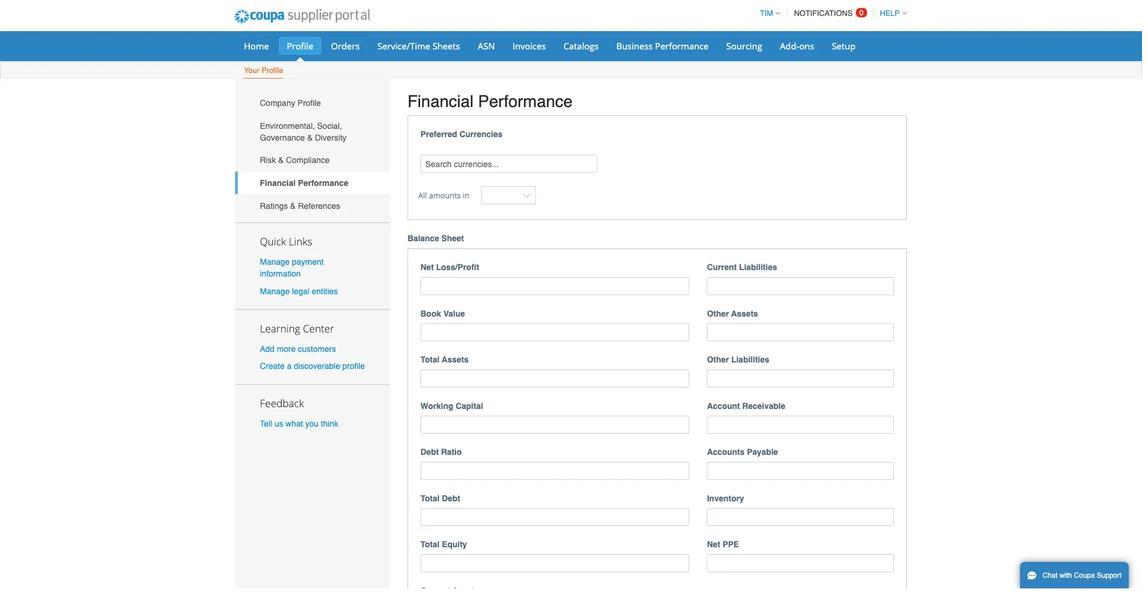 Task type: describe. For each thing, give the bounding box(es) containing it.
environmental, social, governance & diversity link
[[235, 114, 390, 149]]

coupa supplier portal image
[[226, 2, 378, 31]]

chat
[[1043, 572, 1058, 581]]

0 horizontal spatial financial performance
[[260, 178, 348, 188]]

orders
[[331, 40, 360, 52]]

notifications
[[794, 9, 853, 18]]

governance
[[260, 133, 305, 142]]

current liabilities
[[707, 263, 777, 272]]

other liabilities
[[707, 355, 769, 365]]

orders link
[[323, 37, 367, 55]]

tell us what you think button
[[260, 418, 338, 430]]

company
[[260, 98, 295, 108]]

in
[[463, 190, 469, 201]]

service/time
[[377, 40, 430, 52]]

invoices link
[[505, 37, 554, 55]]

discoverable
[[294, 362, 340, 371]]

total for total equity
[[421, 540, 440, 550]]

think
[[321, 419, 338, 429]]

balance
[[408, 234, 439, 243]]

Net Loss/Profit text field
[[421, 278, 689, 296]]

receivable
[[742, 402, 785, 411]]

company profile
[[260, 98, 321, 108]]

add-ons
[[780, 40, 814, 52]]

manage payment information
[[260, 258, 324, 279]]

entities
[[312, 287, 338, 296]]

risk & compliance
[[260, 156, 330, 165]]

sheets
[[433, 40, 460, 52]]

account
[[707, 402, 740, 411]]

0 vertical spatial profile
[[287, 40, 313, 52]]

center
[[303, 322, 334, 336]]

add more customers link
[[260, 344, 336, 354]]

inventory
[[707, 494, 744, 504]]

0 horizontal spatial debt
[[421, 448, 439, 457]]

compliance
[[286, 156, 330, 165]]

asn link
[[470, 37, 503, 55]]

setup link
[[824, 37, 863, 55]]

business performance
[[616, 40, 709, 52]]

total equity
[[421, 540, 467, 550]]

sheet
[[441, 234, 464, 243]]

Inventory text field
[[707, 509, 894, 527]]

manage payment information link
[[260, 258, 324, 279]]

& for references
[[290, 201, 296, 211]]

navigation containing notifications 0
[[755, 2, 907, 25]]

1 horizontal spatial performance
[[478, 92, 573, 111]]

legal
[[292, 287, 309, 296]]

all
[[418, 190, 427, 201]]

links
[[289, 235, 312, 249]]

Account Receivable text field
[[707, 416, 894, 434]]

total for total debt
[[421, 494, 440, 504]]

Total Equity text field
[[421, 555, 689, 573]]

us
[[275, 419, 283, 429]]

other for other assets
[[707, 309, 729, 319]]

create a discoverable profile link
[[260, 362, 365, 371]]

net ppe
[[707, 540, 739, 550]]

with
[[1060, 572, 1072, 581]]

0 vertical spatial financial
[[408, 92, 474, 111]]

help
[[880, 9, 900, 18]]

chat with coupa support button
[[1020, 563, 1129, 590]]

business
[[616, 40, 653, 52]]

profile link
[[279, 37, 321, 55]]

feedback
[[260, 397, 304, 411]]

payment
[[292, 258, 324, 267]]

& for compliance
[[278, 156, 284, 165]]

learning center
[[260, 322, 334, 336]]

manage legal entities link
[[260, 287, 338, 296]]

service/time sheets link
[[370, 37, 468, 55]]

ppe
[[723, 540, 739, 550]]

catalogs
[[564, 40, 599, 52]]

create a discoverable profile
[[260, 362, 365, 371]]

tell us what you think
[[260, 419, 338, 429]]

Working Capital text field
[[421, 416, 689, 434]]

add more customers
[[260, 344, 336, 354]]

invoices
[[513, 40, 546, 52]]

current
[[707, 263, 737, 272]]

home
[[244, 40, 269, 52]]

net for net ppe
[[707, 540, 720, 550]]

selected list box
[[416, 141, 898, 150]]

net for net loss/profit
[[421, 263, 434, 272]]

profile
[[342, 362, 365, 371]]

a
[[287, 362, 292, 371]]

add-ons link
[[772, 37, 822, 55]]

more
[[277, 344, 296, 354]]

ratio
[[441, 448, 462, 457]]

social,
[[317, 121, 342, 131]]

sourcing
[[726, 40, 762, 52]]

what
[[286, 419, 303, 429]]

currencies
[[459, 130, 503, 139]]

Other Liabilities text field
[[707, 370, 894, 388]]

home link
[[236, 37, 277, 55]]

asn
[[478, 40, 495, 52]]

ons
[[799, 40, 814, 52]]

other assets
[[707, 309, 758, 319]]

Total Assets text field
[[421, 370, 689, 388]]



Task type: vqa. For each thing, say whether or not it's contained in the screenshot.
Tell at the left of the page
yes



Task type: locate. For each thing, give the bounding box(es) containing it.
information
[[260, 269, 301, 279]]

ratings & references
[[260, 201, 340, 211]]

1 vertical spatial &
[[278, 156, 284, 165]]

financial up ratings
[[260, 178, 296, 188]]

ratings & references link
[[235, 195, 390, 217]]

quick links
[[260, 235, 312, 249]]

profile for company profile
[[298, 98, 321, 108]]

support
[[1097, 572, 1122, 581]]

risk
[[260, 156, 276, 165]]

0 vertical spatial assets
[[731, 309, 758, 319]]

1 other from the top
[[707, 309, 729, 319]]

profile
[[287, 40, 313, 52], [262, 66, 283, 75], [298, 98, 321, 108]]

&
[[307, 133, 313, 142], [278, 156, 284, 165], [290, 201, 296, 211]]

liabilities up account receivable
[[731, 355, 769, 365]]

liabilities
[[739, 263, 777, 272], [731, 355, 769, 365]]

value
[[443, 309, 465, 319]]

other for other liabilities
[[707, 355, 729, 365]]

profile down coupa supplier portal image
[[287, 40, 313, 52]]

preferred currencies
[[421, 130, 503, 139]]

accounts payable
[[707, 448, 778, 457]]

total assets
[[421, 355, 469, 365]]

2 vertical spatial &
[[290, 201, 296, 211]]

2 other from the top
[[707, 355, 729, 365]]

debt
[[421, 448, 439, 457], [442, 494, 460, 504]]

1 horizontal spatial financial
[[408, 92, 474, 111]]

Current Liabilities text field
[[707, 278, 894, 296]]

total for total assets
[[421, 355, 440, 365]]

account receivable
[[707, 402, 785, 411]]

financial performance link
[[235, 172, 390, 195]]

debt down ratio
[[442, 494, 460, 504]]

Net PPE text field
[[707, 555, 894, 573]]

liabilities right current in the right of the page
[[739, 263, 777, 272]]

your profile link
[[243, 63, 284, 79]]

3 total from the top
[[421, 540, 440, 550]]

0 horizontal spatial assets
[[442, 355, 469, 365]]

book value
[[421, 309, 465, 319]]

balance sheet
[[408, 234, 464, 243]]

0 vertical spatial total
[[421, 355, 440, 365]]

add-
[[780, 40, 799, 52]]

manage
[[260, 258, 290, 267], [260, 287, 290, 296]]

debt ratio
[[421, 448, 462, 457]]

net left ppe
[[707, 540, 720, 550]]

manage for manage payment information
[[260, 258, 290, 267]]

2 horizontal spatial &
[[307, 133, 313, 142]]

assets
[[731, 309, 758, 319], [442, 355, 469, 365]]

other up account
[[707, 355, 729, 365]]

company profile link
[[235, 92, 390, 114]]

1 vertical spatial financial
[[260, 178, 296, 188]]

financial performance down compliance
[[260, 178, 348, 188]]

& right risk
[[278, 156, 284, 165]]

manage down information
[[260, 287, 290, 296]]

2 total from the top
[[421, 494, 440, 504]]

0 horizontal spatial financial
[[260, 178, 296, 188]]

financial inside financial performance link
[[260, 178, 296, 188]]

profile for your profile
[[262, 66, 283, 75]]

your profile
[[244, 66, 283, 75]]

chat with coupa support
[[1043, 572, 1122, 581]]

net loss/profit
[[421, 263, 479, 272]]

performance up currencies
[[478, 92, 573, 111]]

0 vertical spatial financial performance
[[408, 92, 573, 111]]

amounts
[[429, 190, 461, 201]]

quick
[[260, 235, 286, 249]]

0 vertical spatial debt
[[421, 448, 439, 457]]

Search currencies... field
[[421, 155, 597, 173]]

financial performance
[[408, 92, 573, 111], [260, 178, 348, 188]]

& right ratings
[[290, 201, 296, 211]]

Accounts Payable text field
[[707, 463, 894, 481]]

navigation
[[755, 2, 907, 25]]

notifications 0
[[794, 8, 864, 18]]

0
[[859, 8, 864, 17]]

catalogs link
[[556, 37, 606, 55]]

equity
[[442, 540, 467, 550]]

1 vertical spatial assets
[[442, 355, 469, 365]]

1 vertical spatial debt
[[442, 494, 460, 504]]

0 vertical spatial performance
[[655, 40, 709, 52]]

0 vertical spatial other
[[707, 309, 729, 319]]

assets down current liabilities
[[731, 309, 758, 319]]

other
[[707, 309, 729, 319], [707, 355, 729, 365]]

2 vertical spatial performance
[[298, 178, 348, 188]]

performance up references
[[298, 178, 348, 188]]

create
[[260, 362, 285, 371]]

1 horizontal spatial financial performance
[[408, 92, 573, 111]]

1 vertical spatial financial performance
[[260, 178, 348, 188]]

1 horizontal spatial &
[[290, 201, 296, 211]]

2 vertical spatial profile
[[298, 98, 321, 108]]

total down debt ratio
[[421, 494, 440, 504]]

total debt
[[421, 494, 460, 504]]

1 horizontal spatial debt
[[442, 494, 460, 504]]

Debt Ratio text field
[[421, 463, 689, 481]]

environmental,
[[260, 121, 315, 131]]

environmental, social, governance & diversity
[[260, 121, 347, 142]]

debt left ratio
[[421, 448, 439, 457]]

Other Assets text field
[[707, 324, 894, 342]]

loss/profit
[[436, 263, 479, 272]]

0 horizontal spatial &
[[278, 156, 284, 165]]

assets for other assets
[[731, 309, 758, 319]]

0 horizontal spatial performance
[[298, 178, 348, 188]]

2 horizontal spatial performance
[[655, 40, 709, 52]]

add
[[260, 344, 275, 354]]

financial up the "preferred"
[[408, 92, 474, 111]]

total down book in the left bottom of the page
[[421, 355, 440, 365]]

assets down value
[[442, 355, 469, 365]]

2 vertical spatial total
[[421, 540, 440, 550]]

tell
[[260, 419, 272, 429]]

total left equity
[[421, 540, 440, 550]]

1 vertical spatial total
[[421, 494, 440, 504]]

payable
[[747, 448, 778, 457]]

net down balance
[[421, 263, 434, 272]]

learning
[[260, 322, 300, 336]]

other down current in the right of the page
[[707, 309, 729, 319]]

1 vertical spatial other
[[707, 355, 729, 365]]

profile right your
[[262, 66, 283, 75]]

1 horizontal spatial net
[[707, 540, 720, 550]]

liabilities for current liabilities
[[739, 263, 777, 272]]

ratings
[[260, 201, 288, 211]]

working capital
[[421, 402, 483, 411]]

Total Debt text field
[[421, 509, 689, 527]]

0 vertical spatial &
[[307, 133, 313, 142]]

1 vertical spatial net
[[707, 540, 720, 550]]

references
[[298, 201, 340, 211]]

customers
[[298, 344, 336, 354]]

coupa
[[1074, 572, 1095, 581]]

manage for manage legal entities
[[260, 287, 290, 296]]

1 vertical spatial profile
[[262, 66, 283, 75]]

diversity
[[315, 133, 347, 142]]

liabilities for other liabilities
[[731, 355, 769, 365]]

accounts
[[707, 448, 745, 457]]

performance
[[655, 40, 709, 52], [478, 92, 573, 111], [298, 178, 348, 188]]

manage legal entities
[[260, 287, 338, 296]]

Book Value text field
[[421, 324, 689, 342]]

1 vertical spatial manage
[[260, 287, 290, 296]]

capital
[[456, 402, 483, 411]]

2 manage from the top
[[260, 287, 290, 296]]

0 vertical spatial liabilities
[[739, 263, 777, 272]]

performance right business in the right of the page
[[655, 40, 709, 52]]

0 vertical spatial manage
[[260, 258, 290, 267]]

& left diversity
[[307, 133, 313, 142]]

help link
[[875, 9, 907, 18]]

1 manage from the top
[[260, 258, 290, 267]]

tim
[[760, 9, 773, 18]]

manage up information
[[260, 258, 290, 267]]

1 vertical spatial liabilities
[[731, 355, 769, 365]]

0 vertical spatial net
[[421, 263, 434, 272]]

manage inside manage payment information
[[260, 258, 290, 267]]

risk & compliance link
[[235, 149, 390, 172]]

profile up environmental, social, governance & diversity link at the left top
[[298, 98, 321, 108]]

performance for financial performance link at left
[[298, 178, 348, 188]]

financial performance up currencies
[[408, 92, 573, 111]]

you
[[305, 419, 319, 429]]

performance for business performance link
[[655, 40, 709, 52]]

1 horizontal spatial assets
[[731, 309, 758, 319]]

0 horizontal spatial net
[[421, 263, 434, 272]]

all amounts in
[[418, 190, 469, 201]]

sourcing link
[[719, 37, 770, 55]]

& inside environmental, social, governance & diversity
[[307, 133, 313, 142]]

1 vertical spatial performance
[[478, 92, 573, 111]]

1 total from the top
[[421, 355, 440, 365]]

service/time sheets
[[377, 40, 460, 52]]

financial
[[408, 92, 474, 111], [260, 178, 296, 188]]

assets for total assets
[[442, 355, 469, 365]]

total
[[421, 355, 440, 365], [421, 494, 440, 504], [421, 540, 440, 550]]



